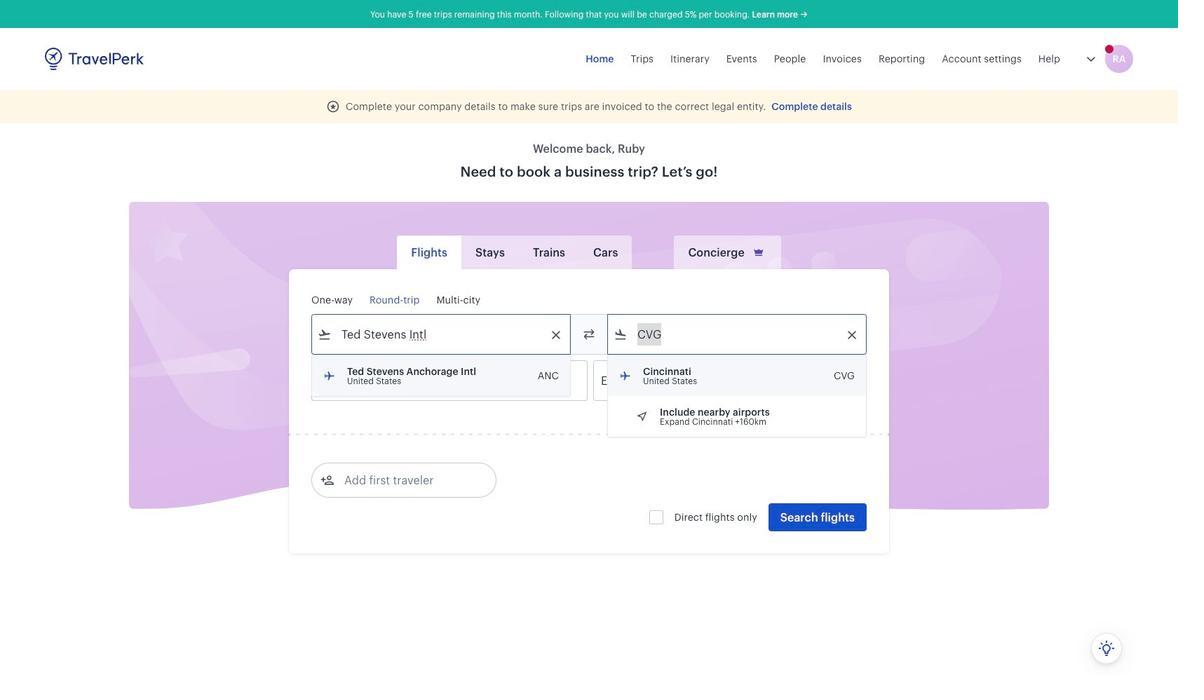Task type: locate. For each thing, give the bounding box(es) containing it.
Add first traveler search field
[[334, 469, 480, 492]]

From search field
[[332, 323, 552, 346]]

Return text field
[[415, 361, 488, 400]]

Depart text field
[[332, 361, 405, 400]]



Task type: describe. For each thing, give the bounding box(es) containing it.
To search field
[[628, 323, 848, 346]]



Task type: vqa. For each thing, say whether or not it's contained in the screenshot.
Add first traveler search box
yes



